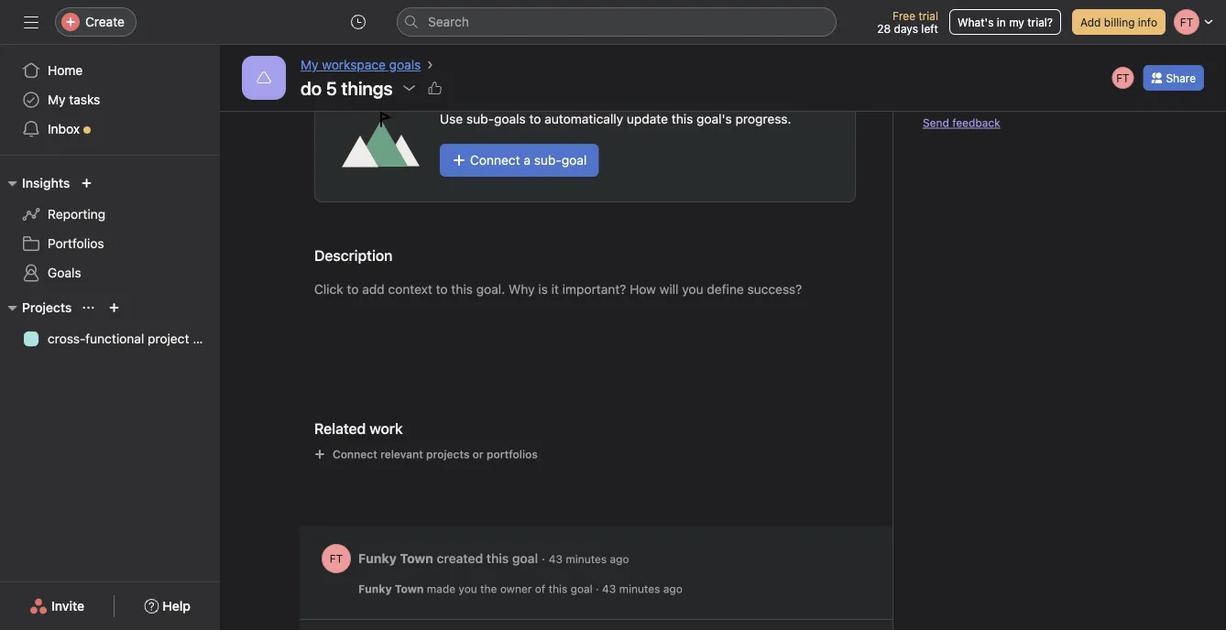 Task type: vqa. For each thing, say whether or not it's contained in the screenshot.
the top now
no



Task type: locate. For each thing, give the bounding box(es) containing it.
goal inside button
[[562, 153, 587, 168]]

insights
[[22, 176, 70, 191]]

home link
[[11, 56, 209, 85]]

1 funky town link from the top
[[358, 551, 433, 566]]

connect relevant projects or portfolios button
[[306, 442, 546, 467]]

reporting
[[48, 207, 106, 222]]

inbox link
[[11, 115, 209, 144]]

1 horizontal spatial this
[[549, 583, 568, 596]]

1 horizontal spatial sub-
[[534, 153, 562, 168]]

search list box
[[397, 7, 837, 37]]

cross-functional project plan link
[[11, 324, 218, 354]]

0 horizontal spatial this
[[486, 551, 509, 566]]

billing
[[1104, 16, 1135, 28]]

0 vertical spatial ago
[[610, 553, 629, 566]]

this left goal's
[[672, 111, 693, 126]]

1 horizontal spatial connect
[[470, 153, 520, 168]]

goal up funky town made you the owner of this goal · 43 minutes ago
[[512, 551, 538, 566]]

funky town link up made on the left bottom of page
[[358, 551, 433, 566]]

home
[[48, 63, 83, 78]]

· up of
[[542, 551, 545, 566]]

sub- right a on the top of page
[[534, 153, 562, 168]]

ft button
[[1110, 65, 1136, 91], [322, 544, 351, 574]]

new image
[[81, 178, 92, 189]]

1 funky from the top
[[358, 551, 397, 566]]

funky
[[358, 551, 397, 566], [358, 583, 392, 596]]

my
[[301, 57, 319, 72], [48, 92, 66, 107]]

1 horizontal spatial 43
[[602, 583, 616, 596]]

0 vertical spatial this
[[672, 111, 693, 126]]

ago
[[610, 553, 629, 566], [663, 583, 683, 596]]

0 vertical spatial ·
[[542, 551, 545, 566]]

1 vertical spatial ago
[[663, 583, 683, 596]]

0 horizontal spatial connect
[[333, 448, 377, 461]]

town left made on the left bottom of page
[[395, 583, 424, 596]]

goals
[[389, 57, 421, 72], [494, 111, 526, 126]]

goals link
[[11, 258, 209, 288]]

help button
[[132, 590, 202, 623]]

this up the
[[486, 551, 509, 566]]

funky town link left made on the left bottom of page
[[358, 583, 424, 596]]

43
[[549, 553, 563, 566], [602, 583, 616, 596]]

1 horizontal spatial my
[[301, 57, 319, 72]]

town up made on the left bottom of page
[[400, 551, 433, 566]]

1 vertical spatial town
[[395, 583, 424, 596]]

funky left made on the left bottom of page
[[358, 583, 392, 596]]

goals left to
[[494, 111, 526, 126]]

my for my tasks
[[48, 92, 66, 107]]

0 horizontal spatial goals
[[389, 57, 421, 72]]

goals up show options icon
[[389, 57, 421, 72]]

1 vertical spatial connect
[[333, 448, 377, 461]]

free trial 28 days left
[[877, 9, 938, 35]]

my tasks
[[48, 92, 100, 107]]

send feedback link
[[923, 115, 1000, 131]]

or
[[473, 448, 484, 461]]

1 horizontal spatial ft
[[1116, 71, 1130, 84]]

2 funky from the top
[[358, 583, 392, 596]]

ago inside funky town created this goal · 43 minutes ago
[[610, 553, 629, 566]]

ft
[[1116, 71, 1130, 84], [330, 553, 343, 565]]

send
[[923, 116, 949, 129]]

what's in my trial? button
[[949, 9, 1061, 35]]

·
[[542, 551, 545, 566], [596, 583, 599, 596]]

43 right of
[[602, 583, 616, 596]]

2 horizontal spatial this
[[672, 111, 693, 126]]

sub- right use
[[466, 111, 494, 126]]

sub-
[[466, 111, 494, 126], [534, 153, 562, 168]]

create button
[[55, 7, 137, 37]]

0 horizontal spatial ·
[[542, 551, 545, 566]]

trial?
[[1028, 16, 1053, 28]]

in
[[997, 16, 1006, 28]]

1 vertical spatial ft button
[[322, 544, 351, 574]]

share button
[[1143, 65, 1204, 91]]

1 vertical spatial goal
[[512, 551, 538, 566]]

funky left 'created'
[[358, 551, 397, 566]]

1 vertical spatial this
[[486, 551, 509, 566]]

connect inside button
[[333, 448, 377, 461]]

connect a sub-goal button
[[440, 144, 599, 177]]

portfolios
[[48, 236, 104, 251]]

funky for created
[[358, 551, 397, 566]]

new project or portfolio image
[[109, 302, 120, 313]]

goals inside 'link'
[[389, 57, 421, 72]]

connect for related work
[[333, 448, 377, 461]]

connect
[[470, 153, 520, 168], [333, 448, 377, 461]]

projects button
[[0, 297, 72, 319]]

connect down related work
[[333, 448, 377, 461]]

1 vertical spatial ft
[[330, 553, 343, 565]]

0 vertical spatial goal
[[562, 153, 587, 168]]

0 vertical spatial funky town link
[[358, 551, 433, 566]]

my inside "link"
[[48, 92, 66, 107]]

0 horizontal spatial sub-
[[466, 111, 494, 126]]

43 up funky town made you the owner of this goal · 43 minutes ago
[[549, 553, 563, 566]]

this right of
[[549, 583, 568, 596]]

add
[[1080, 16, 1101, 28]]

minutes
[[566, 553, 607, 566], [619, 583, 660, 596]]

1 vertical spatial funky town link
[[358, 583, 424, 596]]

goals for sub-
[[494, 111, 526, 126]]

share
[[1166, 71, 1196, 84]]

connect left a on the top of page
[[470, 153, 520, 168]]

show options, current sort, top image
[[83, 302, 94, 313]]

progress.
[[736, 111, 791, 126]]

1 vertical spatial my
[[48, 92, 66, 107]]

0 horizontal spatial ft button
[[322, 544, 351, 574]]

connect inside button
[[470, 153, 520, 168]]

create
[[85, 14, 125, 29]]

created
[[437, 551, 483, 566]]

funky town link
[[358, 551, 433, 566], [358, 583, 424, 596]]

1 horizontal spatial goals
[[494, 111, 526, 126]]

what's in my trial?
[[958, 16, 1053, 28]]

portfolios link
[[11, 229, 209, 258]]

goal
[[562, 153, 587, 168], [512, 551, 538, 566], [571, 583, 593, 596]]

project
[[148, 331, 189, 346]]

0 vertical spatial 43
[[549, 553, 563, 566]]

my
[[1009, 16, 1024, 28]]

0 vertical spatial goals
[[389, 57, 421, 72]]

help
[[162, 599, 191, 614]]

1 vertical spatial funky
[[358, 583, 392, 596]]

projects
[[426, 448, 470, 461]]

0 horizontal spatial minutes
[[566, 553, 607, 566]]

1 vertical spatial minutes
[[619, 583, 660, 596]]

2 funky town link from the top
[[358, 583, 424, 596]]

show options image
[[402, 81, 417, 95]]

relevant
[[380, 448, 423, 461]]

portfolios
[[487, 448, 538, 461]]

town
[[400, 551, 433, 566], [395, 583, 424, 596]]

0 vertical spatial funky
[[358, 551, 397, 566]]

0 vertical spatial my
[[301, 57, 319, 72]]

1 vertical spatial sub-
[[534, 153, 562, 168]]

add billing info button
[[1072, 9, 1166, 35]]

43 inside funky town created this goal · 43 minutes ago
[[549, 553, 563, 566]]

· right of
[[596, 583, 599, 596]]

made
[[427, 583, 456, 596]]

goal down 'automatically'
[[562, 153, 587, 168]]

0 vertical spatial town
[[400, 551, 433, 566]]

reporting link
[[11, 200, 209, 229]]

0 horizontal spatial ago
[[610, 553, 629, 566]]

funky town link for ·
[[358, 583, 424, 596]]

my left tasks at the left of page
[[48, 92, 66, 107]]

my up do
[[301, 57, 319, 72]]

goal right of
[[571, 583, 593, 596]]

0 vertical spatial sub-
[[466, 111, 494, 126]]

1 vertical spatial 43
[[602, 583, 616, 596]]

my inside my workspace goals 'link'
[[301, 57, 319, 72]]

1 vertical spatial goals
[[494, 111, 526, 126]]

1 horizontal spatial ·
[[596, 583, 599, 596]]

to
[[529, 111, 541, 126]]

0 horizontal spatial my
[[48, 92, 66, 107]]

0 vertical spatial connect
[[470, 153, 520, 168]]

cross-
[[48, 331, 85, 346]]

this
[[672, 111, 693, 126], [486, 551, 509, 566], [549, 583, 568, 596]]

0 horizontal spatial 43
[[549, 553, 563, 566]]

0 vertical spatial minutes
[[566, 553, 607, 566]]

0 vertical spatial ft button
[[1110, 65, 1136, 91]]



Task type: describe. For each thing, give the bounding box(es) containing it.
my for my workspace goals
[[301, 57, 319, 72]]

projects
[[22, 300, 72, 315]]

goals for workspace
[[389, 57, 421, 72]]

funky town link for funky town created this goal · 43 minutes ago
[[358, 551, 433, 566]]

5 things
[[326, 77, 393, 99]]

connect a sub-goal
[[470, 153, 587, 168]]

automatically
[[545, 111, 623, 126]]

my workspace goals link
[[301, 55, 421, 75]]

search button
[[397, 7, 837, 37]]

funky town made you the owner of this goal · 43 minutes ago
[[358, 583, 683, 596]]

use
[[440, 111, 463, 126]]

town for created
[[400, 551, 433, 566]]

funky for made
[[358, 583, 392, 596]]

what's
[[958, 16, 994, 28]]

1 horizontal spatial ft button
[[1110, 65, 1136, 91]]

trial
[[919, 9, 938, 22]]

do
[[301, 77, 322, 99]]

1 horizontal spatial minutes
[[619, 583, 660, 596]]

2 vertical spatial this
[[549, 583, 568, 596]]

the
[[480, 583, 497, 596]]

add billing info
[[1080, 16, 1158, 28]]

minutes inside funky town created this goal · 43 minutes ago
[[566, 553, 607, 566]]

tasks
[[69, 92, 100, 107]]

my tasks link
[[11, 85, 209, 115]]

insights button
[[0, 172, 70, 194]]

history image
[[351, 15, 366, 29]]

a
[[524, 153, 531, 168]]

owner
[[500, 583, 532, 596]]

projects element
[[0, 291, 220, 357]]

funky town created this goal · 43 minutes ago
[[358, 551, 629, 566]]

functional
[[85, 331, 144, 346]]

of
[[535, 583, 545, 596]]

search
[[428, 14, 469, 29]]

workspace
[[322, 57, 386, 72]]

goal's
[[697, 111, 732, 126]]

info
[[1138, 16, 1158, 28]]

1 vertical spatial ·
[[596, 583, 599, 596]]

sub- inside connect a sub-goal button
[[534, 153, 562, 168]]

28
[[877, 22, 891, 35]]

my workspace goals
[[301, 57, 421, 72]]

goals
[[48, 265, 81, 280]]

free
[[893, 9, 916, 22]]

inbox
[[48, 121, 80, 137]]

days
[[894, 22, 918, 35]]

town for made
[[395, 583, 424, 596]]

do 5 things
[[301, 77, 393, 99]]

plan
[[193, 331, 218, 346]]

update
[[627, 111, 668, 126]]

description
[[314, 247, 393, 264]]

related work
[[314, 420, 403, 438]]

send feedback
[[923, 116, 1000, 129]]

use sub-goals to automatically update this goal's progress.
[[440, 111, 791, 126]]

cross-functional project plan
[[48, 331, 218, 346]]

1 horizontal spatial ago
[[663, 583, 683, 596]]

0 horizontal spatial ft
[[330, 553, 343, 565]]

0 likes. click to like this task image
[[428, 81, 442, 95]]

you
[[459, 583, 477, 596]]

0 vertical spatial ft
[[1116, 71, 1130, 84]]

connect relevant projects or portfolios
[[333, 448, 538, 461]]

global element
[[0, 45, 220, 155]]

left
[[921, 22, 938, 35]]

invite
[[51, 599, 84, 614]]

hide sidebar image
[[24, 15, 38, 29]]

insights element
[[0, 167, 220, 291]]

2 vertical spatial goal
[[571, 583, 593, 596]]

invite button
[[17, 590, 96, 623]]

connect for use sub-goals to automatically update this goal's progress.
[[470, 153, 520, 168]]

feedback
[[952, 116, 1000, 129]]



